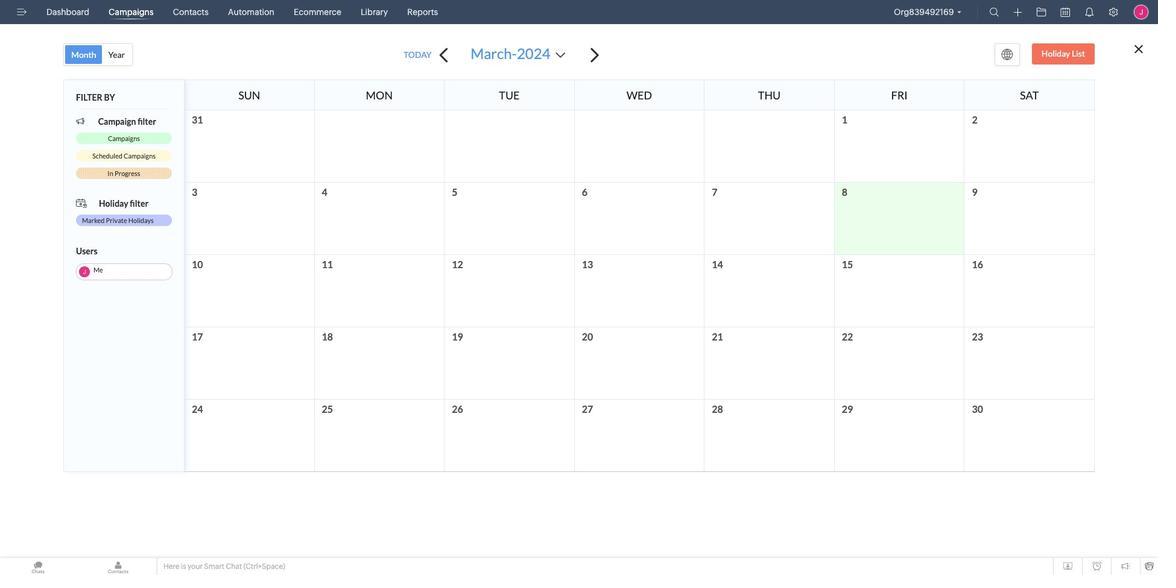 Task type: locate. For each thing, give the bounding box(es) containing it.
dashboard
[[46, 7, 89, 17]]

here
[[164, 563, 179, 571]]

reports
[[407, 7, 438, 17]]

campaigns link
[[104, 0, 158, 24]]

search image
[[990, 7, 999, 17]]

dashboard link
[[42, 0, 94, 24]]

folder image
[[1037, 7, 1047, 17]]

reports link
[[403, 0, 443, 24]]

notifications image
[[1085, 7, 1095, 17]]

here is your smart chat (ctrl+space)
[[164, 563, 285, 571]]

campaigns
[[109, 7, 154, 17]]

ecommerce link
[[289, 0, 346, 24]]

quick actions image
[[1014, 8, 1022, 17]]

library
[[361, 7, 388, 17]]

automation
[[228, 7, 275, 17]]

library link
[[356, 0, 393, 24]]

ecommerce
[[294, 7, 341, 17]]

your
[[188, 563, 203, 571]]



Task type: vqa. For each thing, say whether or not it's contained in the screenshot.
CAMPAIGNS link
yes



Task type: describe. For each thing, give the bounding box(es) containing it.
automation link
[[223, 0, 279, 24]]

is
[[181, 563, 186, 571]]

contacts image
[[80, 559, 156, 576]]

contacts link
[[168, 0, 214, 24]]

calendar image
[[1061, 7, 1070, 17]]

(ctrl+space)
[[243, 563, 285, 571]]

chat
[[226, 563, 242, 571]]

configure settings image
[[1109, 7, 1119, 17]]

org839492169
[[894, 7, 954, 17]]

chats image
[[0, 559, 76, 576]]

smart
[[204, 563, 224, 571]]

contacts
[[173, 7, 209, 17]]



